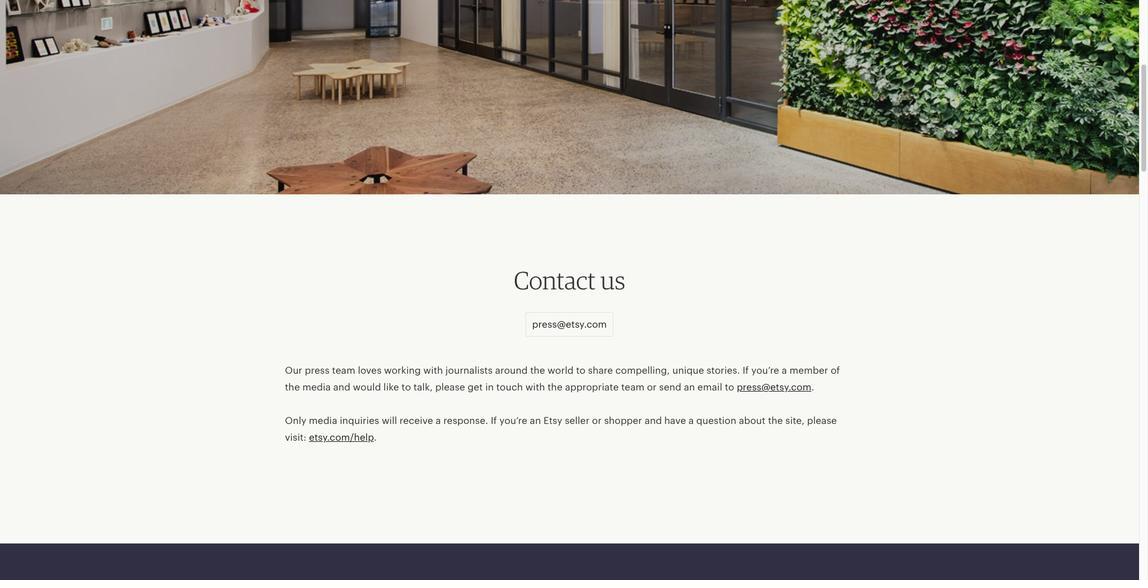 Task type: describe. For each thing, give the bounding box(es) containing it.
. for etsy.com/help
[[374, 432, 377, 443]]

etsy
[[543, 415, 562, 426]]

you're inside only media inquiries will receive a response. if you're an etsy seller or shopper and have a question about the site, please visit:
[[499, 415, 527, 426]]

touch
[[496, 382, 523, 393]]

would
[[353, 382, 381, 393]]

working
[[384, 365, 421, 376]]

media inside our press team loves working with journalists around the world to share compelling, unique stories. if you're a member of the media and would like to talk, please get in touch with the appropriate team or send an email to
[[302, 382, 331, 393]]

receive
[[400, 415, 433, 426]]

an inside our press team loves working with journalists around the world to share compelling, unique stories. if you're a member of the media and would like to talk, please get in touch with the appropriate team or send an email to
[[684, 382, 695, 393]]

and inside only media inquiries will receive a response. if you're an etsy seller or shopper and have a question about the site, please visit:
[[645, 415, 662, 426]]

member
[[790, 365, 828, 376]]

loves
[[358, 365, 382, 376]]

only media inquiries will receive a response. if you're an etsy seller or shopper and have a question about the site, please visit:
[[285, 415, 837, 443]]

you're inside our press team loves working with journalists around the world to share compelling, unique stories. if you're a member of the media and would like to talk, please get in touch with the appropriate team or send an email to
[[751, 365, 779, 376]]

the down our
[[285, 382, 300, 393]]

visit:
[[285, 432, 306, 443]]

around
[[495, 365, 528, 376]]

of
[[831, 365, 840, 376]]

like
[[383, 382, 399, 393]]

compelling,
[[615, 365, 670, 376]]

get
[[468, 382, 483, 393]]

appropriate
[[565, 382, 619, 393]]

contact
[[514, 266, 596, 295]]

1 horizontal spatial press@etsy.com link
[[737, 382, 811, 393]]

press@etsy.com .
[[737, 382, 814, 393]]

seller
[[565, 415, 589, 426]]

our
[[285, 365, 302, 376]]

share
[[588, 365, 613, 376]]

shopper
[[604, 415, 642, 426]]



Task type: locate. For each thing, give the bounding box(es) containing it.
0 vertical spatial with
[[423, 365, 443, 376]]

media down press
[[302, 382, 331, 393]]

1 vertical spatial press@etsy.com
[[737, 382, 811, 393]]

email
[[698, 382, 722, 393]]

. for press@etsy.com
[[811, 382, 814, 393]]

the down the world in the left bottom of the page
[[548, 382, 562, 393]]

0 horizontal spatial if
[[491, 415, 497, 426]]

1 vertical spatial media
[[309, 415, 337, 426]]

0 horizontal spatial a
[[436, 415, 441, 426]]

with
[[423, 365, 443, 376], [525, 382, 545, 393]]

1 vertical spatial please
[[807, 415, 837, 426]]

1 horizontal spatial a
[[689, 415, 694, 426]]

if inside our press team loves working with journalists around the world to share compelling, unique stories. if you're a member of the media and would like to talk, please get in touch with the appropriate team or send an email to
[[743, 365, 749, 376]]

1 vertical spatial you're
[[499, 415, 527, 426]]

and inside our press team loves working with journalists around the world to share compelling, unique stories. if you're a member of the media and would like to talk, please get in touch with the appropriate team or send an email to
[[333, 382, 350, 393]]

please right site,
[[807, 415, 837, 426]]

stories.
[[707, 365, 740, 376]]

or inside our press team loves working with journalists around the world to share compelling, unique stories. if you're a member of the media and would like to talk, please get in touch with the appropriate team or send an email to
[[647, 382, 657, 393]]

0 vertical spatial or
[[647, 382, 657, 393]]

0 vertical spatial press@etsy.com link
[[526, 312, 613, 337]]

will
[[382, 415, 397, 426]]

1 horizontal spatial .
[[811, 382, 814, 393]]

with up talk,
[[423, 365, 443, 376]]

a up press@etsy.com .
[[782, 365, 787, 376]]

an
[[684, 382, 695, 393], [530, 415, 541, 426]]

. down member
[[811, 382, 814, 393]]

have
[[664, 415, 686, 426]]

0 vertical spatial and
[[333, 382, 350, 393]]

team
[[332, 365, 355, 376], [621, 382, 644, 393]]

please
[[435, 382, 465, 393], [807, 415, 837, 426]]

press@etsy.com for press@etsy.com
[[532, 319, 607, 330]]

with right touch
[[525, 382, 545, 393]]

etsy.com/help link
[[309, 432, 374, 443]]

or inside only media inquiries will receive a response. if you're an etsy seller or shopper and have a question about the site, please visit:
[[592, 415, 602, 426]]

press@etsy.com for press@etsy.com .
[[737, 382, 811, 393]]

press@etsy.com down the contact us
[[532, 319, 607, 330]]

about
[[739, 415, 765, 426]]

0 horizontal spatial to
[[402, 382, 411, 393]]

0 vertical spatial you're
[[751, 365, 779, 376]]

1 vertical spatial or
[[592, 415, 602, 426]]

0 horizontal spatial or
[[592, 415, 602, 426]]

0 horizontal spatial press@etsy.com
[[532, 319, 607, 330]]

1 vertical spatial an
[[530, 415, 541, 426]]

0 horizontal spatial team
[[332, 365, 355, 376]]

1 vertical spatial .
[[374, 432, 377, 443]]

1 horizontal spatial please
[[807, 415, 837, 426]]

0 horizontal spatial and
[[333, 382, 350, 393]]

0 horizontal spatial .
[[374, 432, 377, 443]]

if right stories.
[[743, 365, 749, 376]]

0 horizontal spatial press@etsy.com link
[[526, 312, 613, 337]]

press
[[305, 365, 330, 376]]

us
[[601, 266, 625, 295]]

response.
[[443, 415, 488, 426]]

and left the 'have'
[[645, 415, 662, 426]]

the
[[530, 365, 545, 376], [285, 382, 300, 393], [548, 382, 562, 393], [768, 415, 783, 426]]

contact us
[[514, 266, 625, 295]]

0 horizontal spatial with
[[423, 365, 443, 376]]

press@etsy.com link
[[526, 312, 613, 337], [737, 382, 811, 393]]

you're up press@etsy.com .
[[751, 365, 779, 376]]

send
[[659, 382, 681, 393]]

journalists
[[446, 365, 493, 376]]

our press team loves working with journalists around the world to share compelling, unique stories. if you're a member of the media and would like to talk, please get in touch with the appropriate team or send an email to
[[285, 365, 840, 393]]

press@etsy.com down member
[[737, 382, 811, 393]]

1 horizontal spatial with
[[525, 382, 545, 393]]

please inside only media inquiries will receive a response. if you're an etsy seller or shopper and have a question about the site, please visit:
[[807, 415, 837, 426]]

1 horizontal spatial and
[[645, 415, 662, 426]]

etsy.com/help
[[309, 432, 374, 443]]

1 vertical spatial and
[[645, 415, 662, 426]]

the left site,
[[768, 415, 783, 426]]

1 horizontal spatial if
[[743, 365, 749, 376]]

please left get
[[435, 382, 465, 393]]

to
[[576, 365, 585, 376], [402, 382, 411, 393], [725, 382, 734, 393]]

press@etsy.com link down the contact us
[[526, 312, 613, 337]]

or
[[647, 382, 657, 393], [592, 415, 602, 426]]

media inside only media inquiries will receive a response. if you're an etsy seller or shopper and have a question about the site, please visit:
[[309, 415, 337, 426]]

an down unique
[[684, 382, 695, 393]]

0 vertical spatial an
[[684, 382, 695, 393]]

a
[[782, 365, 787, 376], [436, 415, 441, 426], [689, 415, 694, 426]]

and left the would
[[333, 382, 350, 393]]

a right the 'have'
[[689, 415, 694, 426]]

2 horizontal spatial to
[[725, 382, 734, 393]]

you're
[[751, 365, 779, 376], [499, 415, 527, 426]]

0 horizontal spatial an
[[530, 415, 541, 426]]

. down inquiries
[[374, 432, 377, 443]]

0 vertical spatial .
[[811, 382, 814, 393]]

an left etsy on the left bottom
[[530, 415, 541, 426]]

1 vertical spatial press@etsy.com link
[[737, 382, 811, 393]]

you're down touch
[[499, 415, 527, 426]]

1 vertical spatial if
[[491, 415, 497, 426]]

to down stories.
[[725, 382, 734, 393]]

media
[[302, 382, 331, 393], [309, 415, 337, 426]]

talk,
[[413, 382, 433, 393]]

and
[[333, 382, 350, 393], [645, 415, 662, 426]]

0 vertical spatial if
[[743, 365, 749, 376]]

site,
[[785, 415, 805, 426]]

only
[[285, 415, 306, 426]]

question
[[696, 415, 736, 426]]

1 horizontal spatial to
[[576, 365, 585, 376]]

or right seller
[[592, 415, 602, 426]]

press@etsy.com link down member
[[737, 382, 811, 393]]

the inside only media inquiries will receive a response. if you're an etsy seller or shopper and have a question about the site, please visit:
[[768, 415, 783, 426]]

.
[[811, 382, 814, 393], [374, 432, 377, 443]]

2 horizontal spatial a
[[782, 365, 787, 376]]

1 horizontal spatial press@etsy.com
[[737, 382, 811, 393]]

0 vertical spatial press@etsy.com
[[532, 319, 607, 330]]

unique
[[672, 365, 704, 376]]

1 vertical spatial with
[[525, 382, 545, 393]]

media up etsy.com/help link
[[309, 415, 337, 426]]

please inside our press team loves working with journalists around the world to share compelling, unique stories. if you're a member of the media and would like to talk, please get in touch with the appropriate team or send an email to
[[435, 382, 465, 393]]

0 horizontal spatial please
[[435, 382, 465, 393]]

to left share at bottom
[[576, 365, 585, 376]]

in
[[485, 382, 494, 393]]

1 horizontal spatial an
[[684, 382, 695, 393]]

1 horizontal spatial team
[[621, 382, 644, 393]]

a inside our press team loves working with journalists around the world to share compelling, unique stories. if you're a member of the media and would like to talk, please get in touch with the appropriate team or send an email to
[[782, 365, 787, 376]]

the left the world in the left bottom of the page
[[530, 365, 545, 376]]

world
[[548, 365, 574, 376]]

if right response.
[[491, 415, 497, 426]]

to right like
[[402, 382, 411, 393]]

or left 'send' at the right of the page
[[647, 382, 657, 393]]

team down compelling,
[[621, 382, 644, 393]]

1 horizontal spatial you're
[[751, 365, 779, 376]]

1 horizontal spatial or
[[647, 382, 657, 393]]

press@etsy.com
[[532, 319, 607, 330], [737, 382, 811, 393]]

1 vertical spatial team
[[621, 382, 644, 393]]

0 horizontal spatial you're
[[499, 415, 527, 426]]

0 vertical spatial please
[[435, 382, 465, 393]]

0 vertical spatial media
[[302, 382, 331, 393]]

a right receive
[[436, 415, 441, 426]]

etsy.com/help .
[[309, 432, 377, 443]]

team left 'loves'
[[332, 365, 355, 376]]

an inside only media inquiries will receive a response. if you're an etsy seller or shopper and have a question about the site, please visit:
[[530, 415, 541, 426]]

if inside only media inquiries will receive a response. if you're an etsy seller or shopper and have a question about the site, please visit:
[[491, 415, 497, 426]]

if
[[743, 365, 749, 376], [491, 415, 497, 426]]

inquiries
[[340, 415, 379, 426]]

0 vertical spatial team
[[332, 365, 355, 376]]



Task type: vqa. For each thing, say whether or not it's contained in the screenshot.
the Categories banner on the top of page
no



